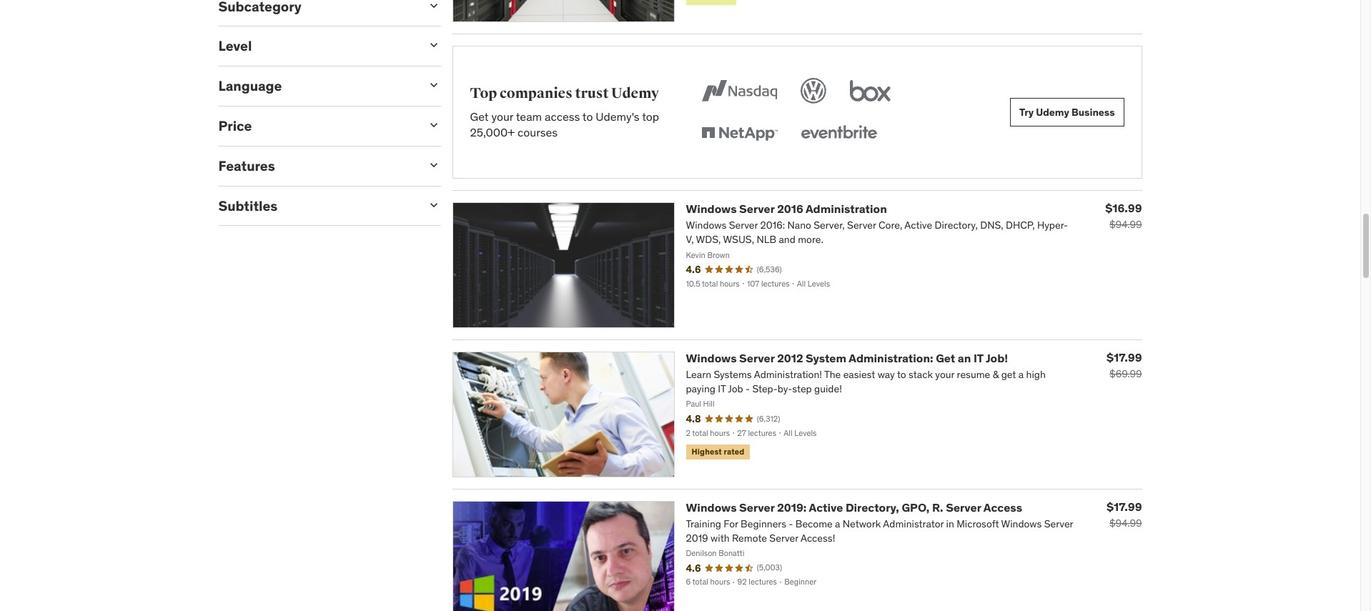 Task type: describe. For each thing, give the bounding box(es) containing it.
companies
[[500, 84, 573, 102]]

$16.99 $94.99
[[1106, 201, 1142, 231]]

directory,
[[846, 500, 899, 515]]

gpo,
[[902, 500, 930, 515]]

25,000+
[[470, 125, 515, 139]]

features
[[218, 157, 275, 174]]

$17.99 for windows server 2019: active directory, gpo, r. server access
[[1107, 500, 1142, 514]]

udemy inside top companies trust udemy get your team access to udemy's top 25,000+ courses
[[611, 84, 659, 102]]

udemy inside try udemy business link
[[1036, 106, 1070, 119]]

small image for price
[[427, 118, 441, 132]]

windows for windows server 2019: active directory, gpo, r. server access
[[686, 500, 737, 515]]

nasdaq image
[[699, 75, 781, 107]]

windows for windows server 2012 system administration: get an it job!
[[686, 351, 737, 365]]

server for 2012
[[739, 351, 775, 365]]

top
[[642, 109, 659, 123]]

language button
[[218, 77, 415, 94]]

price button
[[218, 117, 415, 134]]

eventbrite image
[[798, 118, 880, 150]]

$17.99 $69.99
[[1107, 350, 1142, 380]]

server for 2019:
[[739, 500, 775, 515]]

small image for level
[[427, 38, 441, 52]]

r.
[[932, 500, 944, 515]]

2016
[[777, 202, 804, 216]]

business
[[1072, 106, 1115, 119]]

windows server 2012 system administration: get an it job! link
[[686, 351, 1008, 365]]

small image for language
[[427, 78, 441, 92]]

$17.99 for windows server 2012 system administration: get an it job!
[[1107, 350, 1142, 365]]

level
[[218, 37, 252, 55]]

level button
[[218, 37, 415, 55]]

$17.99 $94.99
[[1107, 500, 1142, 530]]

features button
[[218, 157, 415, 174]]

trust
[[575, 84, 609, 102]]

volkswagen image
[[798, 75, 830, 107]]

2012
[[777, 351, 803, 365]]

your
[[492, 109, 514, 123]]



Task type: locate. For each thing, give the bounding box(es) containing it.
active
[[809, 500, 843, 515]]

1 vertical spatial $94.99
[[1110, 517, 1142, 530]]

windows server 2016 administration link
[[686, 202, 887, 216]]

1 horizontal spatial udemy
[[1036, 106, 1070, 119]]

2 vertical spatial small image
[[427, 198, 441, 212]]

$69.99
[[1110, 368, 1142, 380]]

box image
[[847, 75, 895, 107]]

$16.99
[[1106, 201, 1142, 215]]

0 vertical spatial small image
[[427, 0, 441, 13]]

price
[[218, 117, 252, 134]]

get inside top companies trust udemy get your team access to udemy's top 25,000+ courses
[[470, 109, 489, 123]]

2 $17.99 from the top
[[1107, 500, 1142, 514]]

udemy right try
[[1036, 106, 1070, 119]]

1 vertical spatial small image
[[427, 158, 441, 172]]

3 small image from the top
[[427, 118, 441, 132]]

2 vertical spatial windows
[[686, 500, 737, 515]]

get left an
[[936, 351, 955, 365]]

2 windows from the top
[[686, 351, 737, 365]]

to
[[583, 109, 593, 123]]

0 vertical spatial windows
[[686, 202, 737, 216]]

$94.99 for $17.99
[[1110, 517, 1142, 530]]

windows server 2016 administration
[[686, 202, 887, 216]]

1 vertical spatial $17.99
[[1107, 500, 1142, 514]]

windows server 2019: active directory, gpo, r. server access link
[[686, 500, 1023, 515]]

$94.99 inside $16.99 $94.99
[[1110, 218, 1142, 231]]

1 vertical spatial udemy
[[1036, 106, 1070, 119]]

subtitles button
[[218, 197, 415, 214]]

0 vertical spatial udemy
[[611, 84, 659, 102]]

server left the 2012
[[739, 351, 775, 365]]

subtitles
[[218, 197, 278, 214]]

get up '25,000+' in the left of the page
[[470, 109, 489, 123]]

1 small image from the top
[[427, 0, 441, 13]]

2 small image from the top
[[427, 158, 441, 172]]

1 vertical spatial small image
[[427, 78, 441, 92]]

2 $94.99 from the top
[[1110, 517, 1142, 530]]

windows server 2019: active directory, gpo, r. server access
[[686, 500, 1023, 515]]

2 vertical spatial small image
[[427, 118, 441, 132]]

windows
[[686, 202, 737, 216], [686, 351, 737, 365], [686, 500, 737, 515]]

windows for windows server 2016 administration
[[686, 202, 737, 216]]

1 vertical spatial get
[[936, 351, 955, 365]]

an
[[958, 351, 971, 365]]

server left '2016'
[[739, 202, 775, 216]]

top companies trust udemy get your team access to udemy's top 25,000+ courses
[[470, 84, 659, 139]]

1 windows from the top
[[686, 202, 737, 216]]

1 small image from the top
[[427, 38, 441, 52]]

team
[[516, 109, 542, 123]]

server
[[739, 202, 775, 216], [739, 351, 775, 365], [739, 500, 775, 515], [946, 500, 981, 515]]

$94.99
[[1110, 218, 1142, 231], [1110, 517, 1142, 530]]

1 horizontal spatial get
[[936, 351, 955, 365]]

small image
[[427, 0, 441, 13], [427, 78, 441, 92], [427, 118, 441, 132]]

udemy
[[611, 84, 659, 102], [1036, 106, 1070, 119]]

0 vertical spatial small image
[[427, 38, 441, 52]]

small image for features
[[427, 158, 441, 172]]

0 vertical spatial get
[[470, 109, 489, 123]]

server for 2016
[[739, 202, 775, 216]]

server left 2019:
[[739, 500, 775, 515]]

try udemy business link
[[1010, 98, 1124, 127]]

access
[[545, 109, 580, 123]]

3 windows from the top
[[686, 500, 737, 515]]

small image
[[427, 38, 441, 52], [427, 158, 441, 172], [427, 198, 441, 212]]

$94.99 inside $17.99 $94.99
[[1110, 517, 1142, 530]]

administration
[[806, 202, 887, 216]]

windows server 2012 system administration: get an it job!
[[686, 351, 1008, 365]]

2019:
[[777, 500, 807, 515]]

administration:
[[849, 351, 934, 365]]

$17.99
[[1107, 350, 1142, 365], [1107, 500, 1142, 514]]

0 vertical spatial $17.99
[[1107, 350, 1142, 365]]

top
[[470, 84, 497, 102]]

try udemy business
[[1020, 106, 1115, 119]]

0 horizontal spatial get
[[470, 109, 489, 123]]

language
[[218, 77, 282, 94]]

0 vertical spatial $94.99
[[1110, 218, 1142, 231]]

server right the r.
[[946, 500, 981, 515]]

try
[[1020, 106, 1034, 119]]

3 small image from the top
[[427, 198, 441, 212]]

2 small image from the top
[[427, 78, 441, 92]]

get
[[470, 109, 489, 123], [936, 351, 955, 365]]

system
[[806, 351, 847, 365]]

1 $94.99 from the top
[[1110, 218, 1142, 231]]

1 vertical spatial windows
[[686, 351, 737, 365]]

0 horizontal spatial udemy
[[611, 84, 659, 102]]

$94.99 for $16.99
[[1110, 218, 1142, 231]]

job!
[[986, 351, 1008, 365]]

it
[[974, 351, 984, 365]]

udemy up top
[[611, 84, 659, 102]]

1 $17.99 from the top
[[1107, 350, 1142, 365]]

courses
[[518, 125, 558, 139]]

netapp image
[[699, 118, 781, 150]]

access
[[984, 500, 1023, 515]]

udemy's
[[596, 109, 640, 123]]

small image for subtitles
[[427, 198, 441, 212]]



Task type: vqa. For each thing, say whether or not it's contained in the screenshot.
)
no



